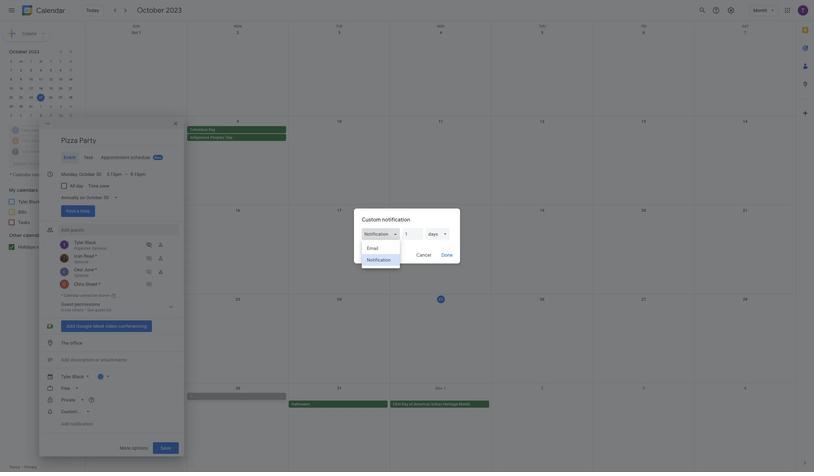 Task type: vqa. For each thing, say whether or not it's contained in the screenshot.


Task type: locate. For each thing, give the bounding box(es) containing it.
5 down 29 element
[[10, 114, 12, 117]]

11 for october 2023
[[39, 78, 43, 81]]

11
[[39, 78, 43, 81], [69, 114, 73, 117], [439, 119, 443, 124]]

black
[[29, 199, 40, 204], [85, 240, 96, 245]]

1 vertical spatial 10
[[59, 114, 63, 117]]

calendar
[[36, 6, 65, 15], [13, 172, 31, 177], [64, 293, 79, 298]]

0 horizontal spatial 31
[[29, 105, 33, 108]]

18 element
[[37, 85, 45, 92]]

option inside 1 day before element
[[362, 243, 400, 254]]

calendars up tyler black
[[17, 187, 38, 193]]

1 horizontal spatial 6
[[60, 69, 62, 72]]

optional inside ceci june * optional
[[74, 273, 89, 278]]

1 horizontal spatial 12
[[540, 119, 545, 124]]

grid
[[85, 21, 796, 472]]

0 horizontal spatial 11
[[39, 78, 43, 81]]

31 down the 24 element
[[29, 105, 33, 108]]

0 horizontal spatial t
[[30, 60, 32, 63]]

states
[[55, 244, 68, 250]]

31 element
[[27, 103, 35, 111]]

7 for oct 1
[[744, 30, 746, 35]]

1 vertical spatial shown
[[98, 293, 110, 298]]

5 for oct 1
[[541, 30, 544, 35]]

9 down november 2 element
[[50, 114, 52, 117]]

row containing sun
[[86, 21, 796, 28]]

2 vertical spatial 7
[[30, 114, 32, 117]]

* for ceci june * optional
[[95, 267, 97, 272]]

28
[[69, 96, 73, 99], [743, 297, 748, 302]]

shown down the chris street tree item
[[98, 293, 110, 298]]

* calendar cannot be shown down chris street *
[[61, 293, 110, 298]]

0 horizontal spatial cannot
[[32, 172, 46, 177]]

1 vertical spatial 8
[[40, 114, 42, 117]]

0 vertical spatial 19
[[49, 87, 53, 90]]

1 vertical spatial 18
[[439, 208, 443, 213]]

0 horizontal spatial –
[[21, 465, 23, 470]]

shown
[[53, 172, 66, 177], [98, 293, 110, 298]]

12
[[49, 78, 53, 81], [540, 119, 545, 124]]

october 2023 up sun
[[137, 6, 182, 15]]

tab list
[[796, 21, 814, 454], [44, 152, 179, 163]]

row group
[[6, 66, 76, 120]]

0 horizontal spatial black
[[29, 199, 40, 204]]

row containing 5
[[6, 111, 76, 120]]

7 up 14 "element"
[[70, 69, 72, 72]]

1 horizontal spatial 17
[[337, 208, 342, 213]]

wed
[[437, 24, 445, 28]]

10
[[29, 78, 33, 81], [59, 114, 63, 117], [337, 119, 342, 124]]

optional for black
[[92, 246, 107, 251]]

30 for nov 1
[[236, 386, 240, 391]]

november 6 element
[[17, 112, 25, 120]]

0 vertical spatial * calendar cannot be shown
[[10, 172, 66, 177]]

october up m
[[9, 49, 27, 55]]

0 vertical spatial day
[[209, 127, 215, 132]]

black inside tyler black organizer, optional
[[85, 240, 96, 245]]

Add title text field
[[61, 136, 179, 146]]

tue
[[336, 24, 343, 28]]

1 vertical spatial 14
[[743, 119, 748, 124]]

option
[[362, 243, 400, 254]]

21 inside row group
[[69, 87, 73, 90]]

* calendar cannot be shown inside 'search box'
[[10, 172, 66, 177]]

day down columbus day button
[[226, 135, 232, 140]]

1 horizontal spatial october
[[137, 6, 164, 15]]

27
[[59, 96, 63, 99], [642, 297, 646, 302]]

6 for 1
[[60, 69, 62, 72]]

0 horizontal spatial 26
[[49, 96, 53, 99]]

0 vertical spatial optional
[[92, 246, 107, 251]]

30 inside row group
[[19, 105, 23, 108]]

1 horizontal spatial 31
[[337, 386, 342, 391]]

event
[[64, 155, 76, 160]]

0 horizontal spatial 10
[[29, 78, 33, 81]]

shown down 'event'
[[53, 172, 66, 177]]

7
[[744, 30, 746, 35], [70, 69, 72, 72], [30, 114, 32, 117]]

new
[[155, 156, 162, 160]]

calendars for my calendars
[[17, 187, 38, 193]]

0 horizontal spatial 24
[[29, 96, 33, 99]]

row containing 30
[[86, 383, 796, 472]]

* for ican read * optional
[[95, 254, 97, 259]]

* inside * calendar cannot be shown 'search box'
[[10, 172, 12, 177]]

2 horizontal spatial day
[[402, 402, 408, 406]]

cannot inside 'search box'
[[32, 172, 46, 177]]

notification method list box
[[362, 240, 400, 268]]

31 inside row group
[[29, 105, 33, 108]]

optional
[[92, 246, 107, 251], [74, 260, 89, 264], [74, 273, 89, 278]]

ceci june * optional
[[74, 267, 97, 278]]

29
[[9, 105, 13, 108]]

main drawer image
[[8, 6, 16, 14]]

notification for add notification
[[70, 421, 93, 426]]

find a time button
[[61, 205, 95, 217]]

united
[[41, 244, 54, 250]]

row group containing 1
[[6, 66, 76, 120]]

task button
[[81, 152, 96, 163]]

13 for sun
[[642, 119, 646, 124]]

1 right oct
[[139, 30, 141, 35]]

0 vertical spatial calendars
[[17, 187, 38, 193]]

1 horizontal spatial tyler
[[74, 240, 84, 245]]

0 vertical spatial 26
[[49, 96, 53, 99]]

9 up 16 element
[[20, 78, 22, 81]]

0 horizontal spatial 18
[[39, 87, 43, 90]]

8 up 15
[[10, 78, 12, 81]]

1 horizontal spatial october 2023
[[137, 6, 182, 15]]

12 for october 2023
[[49, 78, 53, 81]]

0 horizontal spatial 25
[[39, 96, 43, 99]]

calendar heading
[[35, 6, 65, 15]]

cannot up my calendars dropdown button
[[32, 172, 46, 177]]

custom
[[362, 217, 381, 223]]

* inside ceci june * optional
[[95, 267, 97, 272]]

optional down 'ican'
[[74, 260, 89, 264]]

25 inside cell
[[39, 96, 43, 99]]

notification inside button
[[70, 421, 93, 426]]

0 horizontal spatial 19
[[49, 87, 53, 90]]

0 vertical spatial 18
[[39, 87, 43, 90]]

black inside my calendars "list"
[[29, 199, 40, 204]]

notification inside dialog
[[382, 217, 410, 223]]

bills
[[18, 210, 27, 215]]

6 down 30 element
[[20, 114, 22, 117]]

26
[[49, 96, 53, 99], [540, 297, 545, 302]]

23 element
[[17, 94, 25, 102]]

1 horizontal spatial 2023
[[166, 6, 182, 15]]

1 vertical spatial day
[[226, 135, 232, 140]]

2 t from the left
[[50, 60, 52, 63]]

– down appointment schedule
[[125, 172, 128, 177]]

0 vertical spatial 10
[[29, 78, 33, 81]]

0 horizontal spatial 6
[[20, 114, 22, 117]]

be up my calendars dropdown button
[[47, 172, 52, 177]]

None field
[[362, 228, 403, 240], [426, 228, 452, 240], [362, 228, 403, 240], [426, 228, 452, 240]]

october 2023 grid
[[6, 57, 76, 120]]

12 inside row group
[[49, 78, 53, 81]]

* inside the chris street tree item
[[99, 282, 101, 287]]

optional up read
[[92, 246, 107, 251]]

mon
[[234, 24, 242, 28]]

30
[[19, 105, 23, 108], [236, 386, 240, 391]]

nov
[[436, 386, 443, 391]]

30 element
[[17, 103, 25, 111]]

1 horizontal spatial 26
[[540, 297, 545, 302]]

9 up columbus day button
[[237, 119, 239, 124]]

optional inside ican read * optional
[[74, 260, 89, 264]]

2 vertical spatial 10
[[337, 119, 342, 124]]

cell containing columbus day
[[187, 126, 289, 142]]

0 vertical spatial tyler
[[18, 199, 28, 204]]

s
[[10, 60, 12, 63], [70, 60, 72, 63]]

31
[[29, 105, 33, 108], [337, 386, 342, 391]]

2 s from the left
[[70, 60, 72, 63]]

22 element
[[7, 94, 15, 102]]

5 up 12 element
[[50, 69, 52, 72]]

october
[[137, 6, 164, 15], [9, 49, 27, 55]]

25 cell
[[36, 93, 46, 102]]

0 vertical spatial 8
[[10, 78, 12, 81]]

1 vertical spatial tyler
[[74, 240, 84, 245]]

24 element
[[27, 94, 35, 102]]

1 vertical spatial –
[[21, 465, 23, 470]]

1 vertical spatial 25
[[439, 297, 443, 302]]

19 element
[[47, 85, 55, 92]]

street
[[86, 282, 98, 287]]

24
[[29, 96, 33, 99], [337, 297, 342, 302]]

row containing 29
[[6, 102, 76, 111]]

read
[[84, 254, 94, 259]]

calendars inside dropdown button
[[23, 232, 44, 238]]

1 horizontal spatial 7
[[70, 69, 72, 72]]

1 horizontal spatial 24
[[337, 297, 342, 302]]

1 horizontal spatial 11
[[69, 114, 73, 117]]

12 for sun
[[540, 119, 545, 124]]

1 vertical spatial 16
[[236, 208, 240, 213]]

new element
[[153, 155, 163, 160]]

8 inside "element"
[[40, 114, 42, 117]]

calendars
[[17, 187, 38, 193], [23, 232, 44, 238]]

0 vertical spatial 6
[[643, 30, 645, 35]]

12 element
[[47, 76, 55, 83]]

1 vertical spatial 26
[[540, 297, 545, 302]]

1 horizontal spatial 23
[[236, 297, 240, 302]]

1 s from the left
[[10, 60, 12, 63]]

0 vertical spatial 28
[[69, 96, 73, 99]]

cell
[[86, 126, 187, 142], [187, 126, 289, 142], [289, 126, 390, 142], [390, 126, 492, 142], [492, 126, 593, 142], [695, 126, 796, 142], [86, 393, 187, 408], [492, 393, 593, 408], [695, 393, 796, 408]]

18
[[39, 87, 43, 90], [439, 208, 443, 213]]

row
[[86, 21, 796, 28], [86, 27, 796, 116], [6, 57, 76, 66], [6, 66, 76, 75], [6, 75, 76, 84], [6, 84, 76, 93], [6, 93, 76, 102], [6, 102, 76, 111], [6, 111, 76, 120], [86, 116, 796, 205], [86, 205, 796, 294], [86, 294, 796, 383], [86, 383, 796, 472]]

notification for custom notification
[[382, 217, 410, 223]]

s left m
[[10, 60, 12, 63]]

chris street tree item
[[59, 279, 179, 289]]

0 horizontal spatial october 2023
[[9, 49, 39, 55]]

0 vertical spatial 27
[[59, 96, 63, 99]]

1 horizontal spatial 16
[[236, 208, 240, 213]]

19 inside row group
[[49, 87, 53, 90]]

0 horizontal spatial 17
[[29, 87, 33, 90]]

today button
[[82, 5, 103, 16]]

columbus
[[190, 127, 208, 132]]

black up organizer,
[[85, 240, 96, 245]]

row containing oct 1
[[86, 27, 796, 116]]

5 down thu
[[541, 30, 544, 35]]

tyler inside my calendars "list"
[[18, 199, 28, 204]]

chris street *
[[74, 282, 101, 287]]

1 horizontal spatial 25
[[439, 297, 443, 302]]

1 vertical spatial cannot
[[80, 293, 92, 298]]

6
[[643, 30, 645, 35], [60, 69, 62, 72], [20, 114, 22, 117]]

guests invited to this event. tree
[[59, 238, 179, 289]]

16
[[19, 87, 23, 90], [236, 208, 240, 213]]

notification
[[382, 217, 410, 223], [70, 421, 93, 426]]

0 vertical spatial 11
[[39, 78, 43, 81]]

Days in advance for notification number field
[[405, 228, 421, 240]]

first
[[393, 402, 401, 406]]

0 vertical spatial 31
[[29, 105, 33, 108]]

row containing 15
[[6, 84, 76, 93]]

2023
[[166, 6, 182, 15], [29, 49, 39, 55]]

5
[[541, 30, 544, 35], [50, 69, 52, 72], [10, 114, 12, 117]]

0 horizontal spatial 13
[[59, 78, 63, 81]]

october up sun
[[137, 6, 164, 15]]

black for tyler black organizer, optional
[[85, 240, 96, 245]]

31 up halloween button at the bottom left
[[337, 386, 342, 391]]

day left of
[[402, 402, 408, 406]]

ceci
[[74, 267, 83, 272]]

1 horizontal spatial 10
[[59, 114, 63, 117]]

done button
[[437, 247, 458, 263]]

7 inside november 7 element
[[30, 114, 32, 117]]

heritage
[[443, 402, 458, 406]]

calendar element
[[21, 4, 65, 18]]

privacy link
[[24, 465, 37, 470]]

6 down f at top
[[60, 69, 62, 72]]

2 horizontal spatial 5
[[541, 30, 544, 35]]

0 horizontal spatial tab list
[[44, 152, 179, 163]]

my calendars list
[[1, 197, 80, 228]]

0 vertical spatial notification
[[382, 217, 410, 223]]

– right terms
[[21, 465, 23, 470]]

be down street at the bottom
[[93, 293, 97, 298]]

15 element
[[7, 85, 15, 92]]

october 2023 up m
[[9, 49, 39, 55]]

row containing 8
[[6, 75, 76, 84]]

shown inside 'search box'
[[53, 172, 66, 177]]

0 horizontal spatial 16
[[19, 87, 23, 90]]

row containing 1
[[6, 66, 76, 75]]

11 inside "element"
[[69, 114, 73, 117]]

tyler up organizer,
[[74, 240, 84, 245]]

25
[[39, 96, 43, 99], [439, 297, 443, 302]]

25, today element
[[37, 94, 45, 102]]

1 vertical spatial 2023
[[29, 49, 39, 55]]

14 for october 2023
[[69, 78, 73, 81]]

day inside button
[[402, 402, 408, 406]]

add notification button
[[59, 418, 96, 430]]

26 element
[[47, 94, 55, 102]]

20
[[59, 87, 63, 90], [642, 208, 646, 213]]

15
[[9, 87, 13, 90]]

16 element
[[17, 85, 25, 92]]

0 vertical spatial 5
[[541, 30, 544, 35]]

1 vertical spatial optional
[[74, 260, 89, 264]]

0 horizontal spatial 21
[[69, 87, 73, 90]]

0 horizontal spatial shown
[[53, 172, 66, 177]]

0 vertical spatial 9
[[20, 78, 22, 81]]

november 11 element
[[67, 112, 75, 120]]

november 9 element
[[47, 112, 55, 120]]

7 for 1
[[70, 69, 72, 72]]

ican
[[74, 254, 83, 259]]

0 vertical spatial 25
[[39, 96, 43, 99]]

tyler up bills
[[18, 199, 28, 204]]

2 vertical spatial 5
[[10, 114, 12, 117]]

* inside ican read * optional
[[95, 254, 97, 259]]

7 down sat
[[744, 30, 746, 35]]

0 vertical spatial shown
[[53, 172, 66, 177]]

month
[[459, 402, 470, 406]]

19
[[49, 87, 53, 90], [540, 208, 545, 213]]

0 vertical spatial 17
[[29, 87, 33, 90]]

14 inside 14 "element"
[[69, 78, 73, 81]]

7 down 31 element
[[30, 114, 32, 117]]

calendars inside dropdown button
[[17, 187, 38, 193]]

2 vertical spatial 9
[[237, 119, 239, 124]]

23 inside grid
[[19, 96, 23, 99]]

t left w
[[30, 60, 32, 63]]

day up peoples'
[[209, 127, 215, 132]]

0 horizontal spatial 20
[[59, 87, 63, 90]]

13 for october 2023
[[59, 78, 63, 81]]

s right f at top
[[70, 60, 72, 63]]

6 down fri
[[643, 30, 645, 35]]

21
[[69, 87, 73, 90], [743, 208, 748, 213]]

13
[[59, 78, 63, 81], [642, 119, 646, 124]]

1 horizontal spatial 30
[[236, 386, 240, 391]]

calendars up in
[[23, 232, 44, 238]]

13 inside row group
[[59, 78, 63, 81]]

0 vertical spatial 16
[[19, 87, 23, 90]]

2 horizontal spatial 10
[[337, 119, 342, 124]]

notification right add
[[70, 421, 93, 426]]

1 horizontal spatial be
[[93, 293, 97, 298]]

8 down november 1 element
[[40, 114, 42, 117]]

cannot down chris street *
[[80, 293, 92, 298]]

0 vertical spatial 7
[[744, 30, 746, 35]]

9 for sun
[[237, 119, 239, 124]]

t left f at top
[[50, 60, 52, 63]]

0 horizontal spatial 5
[[10, 114, 12, 117]]

row containing s
[[6, 57, 76, 66]]

20 inside row group
[[59, 87, 63, 90]]

notification option
[[362, 254, 400, 266]]

black down my calendars dropdown button
[[29, 199, 40, 204]]

18 inside october 2023 grid
[[39, 87, 43, 90]]

row containing 22
[[6, 93, 76, 102]]

* calendar cannot be shown up my calendars dropdown button
[[10, 172, 66, 177]]

black for tyler black
[[29, 199, 40, 204]]

optional down ceci
[[74, 273, 89, 278]]

14
[[69, 78, 73, 81], [743, 119, 748, 124]]

0 horizontal spatial 2023
[[29, 49, 39, 55]]

optional inside tyler black organizer, optional
[[92, 246, 107, 251]]

0 vertical spatial cannot
[[32, 172, 46, 177]]

notification up days in advance for notification 'number field'
[[382, 217, 410, 223]]

my
[[9, 187, 16, 193]]

tyler inside tyler black organizer, optional
[[74, 240, 84, 245]]

2 horizontal spatial 11
[[439, 119, 443, 124]]

2 vertical spatial 6
[[20, 114, 22, 117]]

1 vertical spatial october
[[9, 49, 27, 55]]

2 horizontal spatial 9
[[237, 119, 239, 124]]

1 horizontal spatial s
[[70, 60, 72, 63]]

17 element
[[27, 85, 35, 92]]

1 vertical spatial 30
[[236, 386, 240, 391]]

1 vertical spatial 31
[[337, 386, 342, 391]]

23
[[19, 96, 23, 99], [236, 297, 240, 302]]

1 down '25, today' element
[[40, 105, 42, 108]]



Task type: describe. For each thing, give the bounding box(es) containing it.
june
[[84, 267, 94, 272]]

1 vertical spatial 17
[[337, 208, 342, 213]]

done
[[442, 252, 453, 258]]

17 inside row group
[[29, 87, 33, 90]]

20 element
[[57, 85, 65, 92]]

f
[[60, 60, 62, 63]]

task
[[84, 155, 93, 160]]

columbus day button
[[187, 126, 286, 133]]

28 inside row group
[[69, 96, 73, 99]]

tyler for tyler black organizer, optional
[[74, 240, 84, 245]]

0 vertical spatial october 2023
[[137, 6, 182, 15]]

1 horizontal spatial 9
[[50, 114, 52, 117]]

tyler black
[[18, 199, 40, 204]]

0 horizontal spatial 8
[[10, 78, 12, 81]]

tasks
[[18, 220, 30, 225]]

peoples'
[[210, 135, 225, 140]]

1 horizontal spatial cannot
[[80, 293, 92, 298]]

all
[[70, 183, 75, 189]]

time
[[80, 208, 90, 214]]

13 element
[[57, 76, 65, 83]]

* Calendar cannot be shown search field
[[0, 122, 80, 177]]

indian
[[431, 402, 442, 406]]

oct
[[132, 30, 138, 35]]

ceci june, optional tree item
[[59, 265, 179, 279]]

calendars for other calendars
[[23, 232, 44, 238]]

1 horizontal spatial tab list
[[796, 21, 814, 454]]

holidays
[[18, 244, 36, 250]]

1 vertical spatial * calendar cannot be shown
[[61, 293, 110, 298]]

oct 1
[[132, 30, 141, 35]]

1 right nov
[[444, 386, 446, 391]]

all day
[[70, 183, 83, 189]]

6 for oct 1
[[643, 30, 645, 35]]

10 element
[[27, 76, 35, 83]]

add
[[61, 421, 69, 426]]

appointment schedule
[[101, 155, 151, 160]]

cancel button
[[414, 247, 434, 263]]

halloween button
[[289, 401, 388, 408]]

sat
[[742, 24, 749, 28]]

today
[[86, 7, 99, 13]]

to element
[[125, 172, 128, 177]]

29 element
[[7, 103, 15, 111]]

day for columbus
[[209, 127, 215, 132]]

optional for read
[[74, 260, 89, 264]]

nov 1
[[436, 386, 446, 391]]

tab list containing event
[[44, 152, 179, 163]]

day for first
[[402, 402, 408, 406]]

31 for 1
[[29, 105, 33, 108]]

november 10 element
[[57, 112, 65, 120]]

of
[[409, 402, 413, 406]]

w
[[39, 60, 42, 63]]

5 for 1
[[50, 69, 52, 72]]

1 vertical spatial 20
[[642, 208, 646, 213]]

ican read, optional tree item
[[59, 252, 179, 265]]

time zone
[[88, 183, 109, 189]]

sun
[[133, 24, 140, 28]]

optional for june
[[74, 273, 89, 278]]

tyler black organizer, optional
[[74, 240, 107, 251]]

calendar inside 'search box'
[[13, 172, 31, 177]]

thu
[[539, 24, 546, 28]]

row containing 23
[[86, 294, 796, 383]]

ican read * optional
[[74, 254, 97, 264]]

27 element
[[57, 94, 65, 102]]

1 horizontal spatial 28
[[743, 297, 748, 302]]

november 3 element
[[57, 103, 65, 111]]

holidays in united states
[[18, 244, 68, 250]]

1 horizontal spatial shown
[[98, 293, 110, 298]]

terms
[[9, 465, 20, 470]]

row containing 16
[[86, 205, 796, 294]]

1 day before element
[[362, 228, 452, 268]]

day
[[76, 183, 83, 189]]

16 inside row group
[[19, 87, 23, 90]]

1 vertical spatial 21
[[743, 208, 748, 213]]

terms – privacy
[[9, 465, 37, 470]]

cancel
[[417, 252, 431, 258]]

november 2 element
[[47, 103, 55, 111]]

first day of american indian heritage month
[[393, 402, 470, 406]]

27 inside row group
[[59, 96, 63, 99]]

1 vertical spatial 27
[[642, 297, 646, 302]]

2 vertical spatial calendar
[[64, 293, 79, 298]]

chris
[[74, 282, 84, 287]]

1 vertical spatial 24
[[337, 297, 342, 302]]

10 for sun
[[337, 119, 342, 124]]

first day of american indian heritage month button
[[390, 401, 489, 408]]

* for chris street *
[[99, 282, 101, 287]]

time
[[88, 183, 99, 189]]

my calendars
[[9, 187, 38, 193]]

american
[[414, 402, 430, 406]]

26 inside october 2023 grid
[[49, 96, 53, 99]]

other calendars button
[[1, 230, 80, 241]]

0 vertical spatial october
[[137, 6, 164, 15]]

schedule
[[131, 155, 151, 160]]

indigenous
[[190, 135, 209, 140]]

11 element
[[37, 76, 45, 83]]

tyler for tyler black
[[18, 199, 28, 204]]

organizer,
[[74, 246, 91, 251]]

4 inside november 4 element
[[70, 105, 72, 108]]

11 for sun
[[439, 119, 443, 124]]

appointment
[[101, 155, 130, 160]]

28 element
[[67, 94, 75, 102]]

november 5 element
[[7, 112, 15, 120]]

24 inside row group
[[29, 96, 33, 99]]

1 horizontal spatial 18
[[439, 208, 443, 213]]

10 for october 2023
[[29, 78, 33, 81]]

30 for 1
[[19, 105, 23, 108]]

other
[[9, 232, 22, 238]]

terms link
[[9, 465, 20, 470]]

31 for nov 1
[[337, 386, 342, 391]]

0 vertical spatial 2023
[[166, 6, 182, 15]]

1 horizontal spatial –
[[125, 172, 128, 177]]

november 1 element
[[37, 103, 45, 111]]

row containing 9
[[86, 116, 796, 205]]

1 t from the left
[[30, 60, 32, 63]]

9 for october 2023
[[20, 78, 22, 81]]

fri
[[641, 24, 647, 28]]

privacy
[[24, 465, 37, 470]]

custom notification
[[362, 217, 410, 223]]

1 vertical spatial be
[[93, 293, 97, 298]]

find a time
[[66, 208, 90, 214]]

0 vertical spatial calendar
[[36, 6, 65, 15]]

event button
[[61, 152, 78, 163]]

22
[[9, 96, 13, 99]]

halloween
[[292, 402, 310, 406]]

m
[[20, 60, 22, 63]]

add notification
[[61, 421, 93, 426]]

in
[[37, 244, 40, 250]]

tyler black, organizer, optional tree item
[[59, 238, 179, 252]]

14 element
[[67, 76, 75, 83]]

be inside 'search box'
[[47, 172, 52, 177]]

other calendars
[[9, 232, 44, 238]]

1 inside november 1 element
[[40, 105, 42, 108]]

1 vertical spatial october 2023
[[9, 49, 39, 55]]

november 7 element
[[27, 112, 35, 120]]

november 8 element
[[37, 112, 45, 120]]

time zone button
[[86, 180, 112, 192]]

1 horizontal spatial 19
[[540, 208, 545, 213]]

0 horizontal spatial october
[[9, 49, 27, 55]]

1 horizontal spatial day
[[226, 135, 232, 140]]

grid containing oct 1
[[85, 21, 796, 472]]

21 element
[[67, 85, 75, 92]]

indigenous peoples' day button
[[187, 134, 286, 141]]

find
[[66, 208, 75, 214]]

columbus day indigenous peoples' day
[[190, 127, 232, 140]]

a
[[77, 208, 79, 214]]

custom notification dialog
[[354, 209, 460, 268]]

november 4 element
[[67, 103, 75, 111]]

zone
[[100, 183, 109, 189]]

1 up 15
[[10, 69, 12, 72]]

14 for sun
[[743, 119, 748, 124]]

my calendars button
[[1, 185, 80, 195]]



